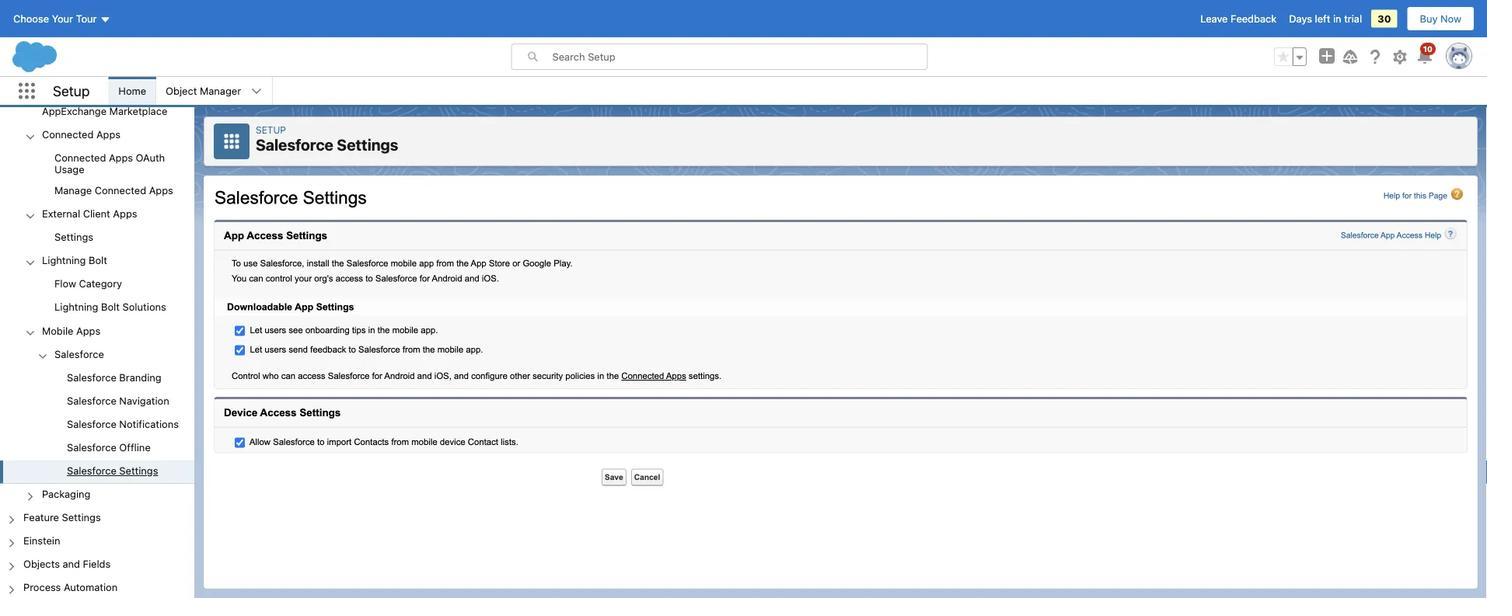 Task type: locate. For each thing, give the bounding box(es) containing it.
leave feedback
[[1201, 13, 1277, 24]]

1 vertical spatial connected
[[54, 152, 106, 164]]

salesforce down mobile apps link
[[54, 348, 104, 360]]

now
[[1441, 13, 1462, 24]]

lightning up flow at the top
[[42, 255, 86, 266]]

lightning up mobile apps
[[54, 302, 98, 313]]

connected
[[42, 129, 94, 140], [54, 152, 106, 164], [95, 185, 146, 196]]

setup inside setup salesforce settings
[[256, 124, 286, 135]]

0 vertical spatial bolt
[[89, 255, 107, 266]]

group containing connected apps oauth usage
[[0, 147, 194, 203]]

30
[[1378, 13, 1392, 24]]

1 vertical spatial bolt
[[101, 302, 120, 313]]

flow category link
[[54, 278, 122, 292]]

apps inside connected apps oauth usage
[[109, 152, 133, 164]]

home
[[118, 85, 146, 97]]

connected for connected apps oauth usage
[[54, 152, 106, 164]]

salesforce down salesforce link
[[67, 372, 116, 383]]

salesforce link
[[54, 348, 104, 362]]

lightning bolt solutions link
[[54, 302, 166, 316]]

oauth
[[136, 152, 165, 164]]

group
[[1275, 47, 1307, 66], [0, 77, 194, 507], [0, 147, 194, 203], [0, 273, 194, 320], [0, 367, 194, 484]]

setup salesforce settings
[[256, 124, 398, 154]]

apps
[[96, 129, 121, 140], [109, 152, 133, 164], [149, 185, 173, 196], [113, 208, 137, 220], [76, 325, 100, 337]]

connected for connected apps
[[42, 129, 94, 140]]

appexchange marketplace link
[[42, 105, 167, 119]]

connected apps
[[42, 129, 121, 140]]

bolt down category
[[101, 302, 120, 313]]

0 vertical spatial connected
[[42, 129, 94, 140]]

apps down "manage connected apps" link
[[113, 208, 137, 220]]

setup for setup
[[53, 83, 90, 99]]

packaging
[[42, 489, 91, 500]]

connected down appexchange
[[42, 129, 94, 140]]

0 vertical spatial lightning
[[42, 255, 86, 266]]

object manager link
[[156, 77, 250, 105]]

apps for connected apps
[[96, 129, 121, 140]]

salesforce inside 'tree item'
[[67, 465, 116, 477]]

branding
[[119, 372, 162, 383]]

feature settings link
[[23, 512, 101, 526]]

lightning bolt
[[42, 255, 107, 266]]

connected down connected apps link
[[54, 152, 106, 164]]

salesforce navigation
[[67, 395, 169, 407]]

lightning
[[42, 255, 86, 266], [54, 302, 98, 313]]

10 button
[[1416, 43, 1436, 66]]

apps up salesforce link
[[76, 325, 100, 337]]

salesforce down salesforce offline link
[[67, 465, 116, 477]]

1 vertical spatial setup
[[256, 124, 286, 135]]

appexchange marketplace
[[42, 105, 167, 117]]

manager
[[200, 85, 241, 97]]

setup
[[53, 83, 90, 99], [256, 124, 286, 135]]

automation
[[64, 582, 118, 594]]

group containing salesforce branding
[[0, 367, 194, 484]]

trial
[[1345, 13, 1363, 24]]

category
[[79, 278, 122, 290]]

notifications
[[119, 418, 179, 430]]

object manager
[[166, 85, 241, 97]]

manage connected apps
[[54, 185, 173, 196]]

marketplace
[[109, 105, 167, 117]]

objects and fields link
[[23, 559, 111, 573]]

and
[[63, 559, 80, 570]]

manage connected apps link
[[54, 185, 173, 199]]

group containing flow category
[[0, 273, 194, 320]]

bolt up category
[[89, 255, 107, 266]]

flow
[[54, 278, 76, 290]]

salesforce for offline
[[67, 442, 116, 454]]

external client apps tree item
[[0, 203, 194, 250]]

connected apps link
[[42, 129, 121, 143]]

salesforce down "salesforce branding" link
[[67, 395, 116, 407]]

feature settings
[[23, 512, 101, 524]]

1 vertical spatial lightning
[[54, 302, 98, 313]]

2 vertical spatial connected
[[95, 185, 146, 196]]

Search Setup text field
[[553, 44, 927, 69]]

apps for mobile apps
[[76, 325, 100, 337]]

salesforce offline link
[[67, 442, 151, 456]]

group for connected apps
[[0, 147, 194, 203]]

connected inside connected apps oauth usage
[[54, 152, 106, 164]]

apps down "appexchange marketplace" link
[[96, 129, 121, 140]]

objects
[[23, 559, 60, 570]]

packaging link
[[42, 489, 91, 503]]

settings
[[337, 136, 398, 154], [54, 231, 93, 243], [119, 465, 158, 477], [62, 512, 101, 524]]

leave
[[1201, 13, 1228, 24]]

0 horizontal spatial setup
[[53, 83, 90, 99]]

choose
[[13, 13, 49, 24]]

buy
[[1420, 13, 1438, 24]]

salesforce for settings
[[67, 465, 116, 477]]

settings link
[[54, 231, 93, 245]]

connected apps tree item
[[0, 124, 194, 203]]

salesforce up salesforce offline on the bottom of page
[[67, 418, 116, 430]]

bolt
[[89, 255, 107, 266], [101, 302, 120, 313]]

flow category
[[54, 278, 122, 290]]

apps for connected apps oauth usage
[[109, 152, 133, 164]]

connected down connected apps oauth usage link
[[95, 185, 146, 196]]

connected apps oauth usage link
[[54, 152, 194, 175]]

salesforce settings link
[[67, 465, 158, 479]]

salesforce up salesforce settings 'tree item'
[[67, 442, 116, 454]]

group containing appexchange marketplace
[[0, 77, 194, 507]]

1 horizontal spatial setup
[[256, 124, 286, 135]]

solutions
[[123, 302, 166, 313]]

objects and fields
[[23, 559, 111, 570]]

salesforce down setup link
[[256, 136, 334, 154]]

0 vertical spatial setup
[[53, 83, 90, 99]]

lightning bolt tree item
[[0, 250, 194, 320]]

salesforce
[[256, 136, 334, 154], [54, 348, 104, 360], [67, 372, 116, 383], [67, 395, 116, 407], [67, 418, 116, 430], [67, 442, 116, 454], [67, 465, 116, 477]]

apps left "oauth"
[[109, 152, 133, 164]]



Task type: vqa. For each thing, say whether or not it's contained in the screenshot.
Sets to the middle
no



Task type: describe. For each thing, give the bounding box(es) containing it.
bolt for lightning bolt
[[89, 255, 107, 266]]

usage
[[54, 164, 84, 175]]

settings inside 'external client apps' tree item
[[54, 231, 93, 243]]

mobile apps
[[42, 325, 100, 337]]

external client apps link
[[42, 208, 137, 222]]

bolt for lightning bolt solutions
[[101, 302, 120, 313]]

tour
[[76, 13, 97, 24]]

salesforce tree item
[[0, 344, 194, 484]]

salesforce branding link
[[67, 372, 162, 386]]

external client apps
[[42, 208, 137, 220]]

your
[[52, 13, 73, 24]]

salesforce notifications
[[67, 418, 179, 430]]

lightning for lightning bolt solutions
[[54, 302, 98, 313]]

choose your tour
[[13, 13, 97, 24]]

salesforce settings
[[67, 465, 158, 477]]

client
[[83, 208, 110, 220]]

in
[[1334, 13, 1342, 24]]

connected apps oauth usage
[[54, 152, 165, 175]]

lightning for lightning bolt
[[42, 255, 86, 266]]

einstein link
[[23, 535, 60, 549]]

feature
[[23, 512, 59, 524]]

salesforce branding
[[67, 372, 162, 383]]

setup link
[[256, 124, 286, 135]]

salesforce inside setup salesforce settings
[[256, 136, 334, 154]]

days
[[1290, 13, 1313, 24]]

group for lightning bolt
[[0, 273, 194, 320]]

salesforce offline
[[67, 442, 151, 454]]

days left in trial
[[1290, 13, 1363, 24]]

salesforce for notifications
[[67, 418, 116, 430]]

process automation link
[[23, 582, 118, 596]]

leave feedback link
[[1201, 13, 1277, 24]]

group for salesforce
[[0, 367, 194, 484]]

navigation
[[119, 395, 169, 407]]

fields
[[83, 559, 111, 570]]

choose your tour button
[[12, 6, 112, 31]]

salesforce for navigation
[[67, 395, 116, 407]]

10
[[1424, 44, 1433, 53]]

salesforce settings tree item
[[0, 461, 194, 484]]

salesforce for branding
[[67, 372, 116, 383]]

offline
[[119, 442, 151, 454]]

lightning bolt solutions
[[54, 302, 166, 313]]

home link
[[109, 77, 156, 105]]

process automation
[[23, 582, 118, 594]]

external
[[42, 208, 80, 220]]

feedback
[[1231, 13, 1277, 24]]

settings inside 'tree item'
[[119, 465, 158, 477]]

lightning bolt link
[[42, 255, 107, 269]]

mobile apps link
[[42, 325, 100, 339]]

left
[[1315, 13, 1331, 24]]

buy now button
[[1407, 6, 1475, 31]]

mobile
[[42, 325, 73, 337]]

einstein
[[23, 535, 60, 547]]

object
[[166, 85, 197, 97]]

salesforce navigation link
[[67, 395, 169, 409]]

buy now
[[1420, 13, 1462, 24]]

setup for setup salesforce settings
[[256, 124, 286, 135]]

salesforce notifications link
[[67, 418, 179, 433]]

settings inside setup salesforce settings
[[337, 136, 398, 154]]

apps down "oauth"
[[149, 185, 173, 196]]

mobile apps tree item
[[0, 320, 194, 484]]

appexchange
[[42, 105, 107, 117]]

process
[[23, 582, 61, 594]]

manage
[[54, 185, 92, 196]]



